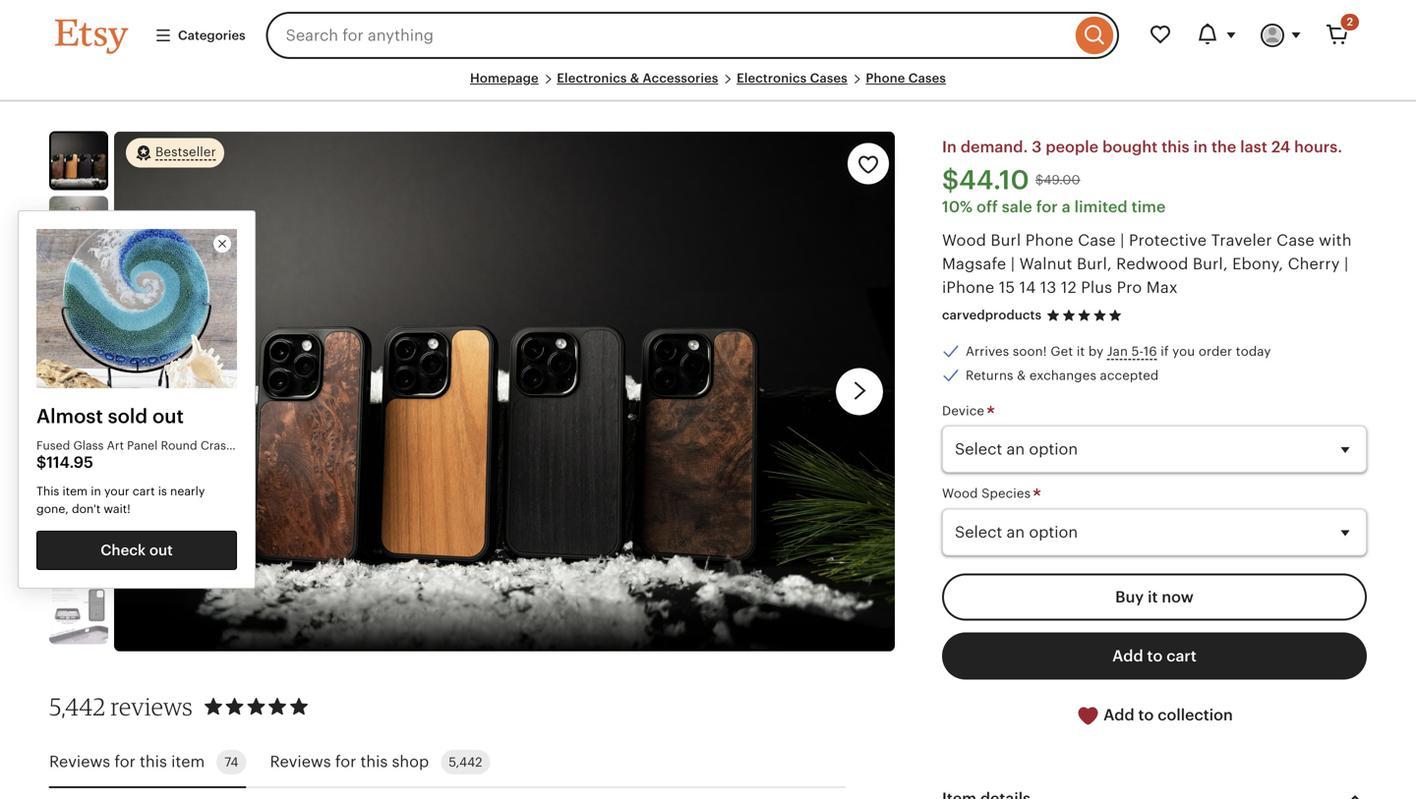 Task type: describe. For each thing, give the bounding box(es) containing it.
2 link
[[1314, 12, 1362, 59]]

1 case from the left
[[1078, 232, 1116, 250]]

wood burl phone case protective traveler case with magsafe walnut burl, redwood burl, ebony, cherry iphone 15 14 13 12 plus pro max image 7 image
[[49, 521, 108, 580]]

homepage
[[470, 71, 539, 86]]

phone cases link
[[866, 71, 946, 86]]

add for add to collection
[[1104, 707, 1135, 724]]

electronics for electronics cases
[[737, 71, 807, 86]]

1 vertical spatial out
[[149, 542, 173, 559]]

electronics cases link
[[737, 71, 848, 86]]

with
[[1320, 232, 1352, 250]]

this for reviews for this shop
[[361, 754, 388, 772]]

sale
[[1002, 198, 1033, 216]]

add to cart button
[[943, 633, 1368, 680]]

wait!
[[104, 503, 131, 516]]

by
[[1089, 344, 1104, 359]]

categories button
[[140, 18, 260, 53]]

soon! get
[[1013, 344, 1074, 359]]

16
[[1144, 344, 1158, 359]]

ebony,
[[1233, 255, 1284, 273]]

this item in your cart is nearly gone, don't wait!
[[36, 485, 205, 516]]

now
[[1162, 589, 1194, 606]]

your
[[104, 485, 130, 498]]

this for reviews for this item
[[140, 754, 167, 772]]

arrives soon! get it by jan 5-16 if you order today
[[966, 344, 1272, 359]]

bestseller button
[[126, 137, 224, 169]]

reviews for reviews for this shop
[[270, 754, 331, 772]]

wood burl phone case protective traveler case with magsafe walnut burl, redwood burl, ebony, cherry iphone 15 14 13 12 plus pro max image 3 image
[[49, 261, 108, 320]]

arrives
[[966, 344, 1010, 359]]

almost sold out
[[36, 405, 184, 428]]

cherry
[[1288, 255, 1341, 273]]

5,442 reviews
[[49, 693, 193, 722]]

check out
[[101, 542, 173, 559]]

burl
[[991, 232, 1022, 250]]

time
[[1132, 198, 1166, 216]]

$44.10
[[943, 165, 1030, 195]]

species
[[982, 487, 1031, 501]]

check
[[101, 542, 146, 559]]

wood for wood species
[[943, 487, 978, 501]]

12
[[1061, 279, 1077, 297]]

almost
[[36, 405, 103, 428]]

electronics & accessories
[[557, 71, 719, 86]]

accepted
[[1100, 368, 1159, 383]]

to for cart
[[1148, 648, 1163, 665]]

wood for wood burl phone case | protective traveler case with magsafe | walnut burl, redwood burl, ebony, cherry | iphone 15 14 13 12 plus pro max
[[943, 232, 987, 250]]

& for electronics
[[630, 71, 640, 86]]

0 horizontal spatial |
[[1011, 255, 1015, 273]]

last
[[1241, 138, 1268, 156]]

wood burl phone case protective traveler case with magsafe walnut burl, redwood burl, ebony, cherry iphone 15 14 13 12 plus pro max image 5 image
[[49, 391, 108, 450]]

reviews for this shop
[[270, 754, 429, 772]]

10% off sale for a limited time
[[943, 198, 1166, 216]]

buy it now
[[1116, 589, 1194, 606]]

phone cases
[[866, 71, 946, 86]]

nearly
[[170, 485, 205, 498]]

$114.95
[[36, 454, 93, 472]]

2
[[1347, 16, 1354, 28]]

this
[[36, 485, 59, 498]]

you
[[1173, 344, 1196, 359]]

if
[[1161, 344, 1169, 359]]

13
[[1041, 279, 1057, 297]]

0 horizontal spatial it
[[1077, 344, 1085, 359]]

buy
[[1116, 589, 1144, 606]]

Search for anything text field
[[266, 12, 1071, 59]]

in
[[943, 138, 957, 156]]

2 horizontal spatial for
[[1037, 198, 1058, 216]]

menu bar containing categories
[[0, 0, 1417, 102]]

carvedproducts link
[[943, 308, 1042, 323]]

cases for phone cases
[[909, 71, 946, 86]]

accessories
[[643, 71, 719, 86]]

protective
[[1129, 232, 1207, 250]]

the
[[1212, 138, 1237, 156]]

jan
[[1108, 344, 1128, 359]]

1 horizontal spatial wood burl phone case protective traveler case with magsafe walnut burl, redwood burl, ebony, cherry iphone 15 14 13 12 plus pro max image 1 image
[[114, 131, 895, 652]]

2 case from the left
[[1277, 232, 1315, 250]]

$44.10 $49.00
[[943, 165, 1081, 195]]

15
[[999, 279, 1016, 297]]

14
[[1020, 279, 1036, 297]]

a
[[1062, 198, 1071, 216]]

10%
[[943, 198, 973, 216]]

device
[[943, 404, 988, 419]]

phone inside wood burl phone case | protective traveler case with magsafe | walnut burl, redwood burl, ebony, cherry | iphone 15 14 13 12 plus pro max
[[1026, 232, 1074, 250]]

pro
[[1117, 279, 1143, 297]]

carvedproducts
[[943, 308, 1042, 323]]

$49.00
[[1036, 173, 1081, 187]]

2 horizontal spatial |
[[1345, 255, 1349, 273]]

wood species
[[943, 487, 1035, 501]]

to for collection
[[1139, 707, 1154, 724]]

reviews for this item
[[49, 754, 205, 772]]



Task type: locate. For each thing, give the bounding box(es) containing it.
buy it now button
[[943, 574, 1368, 621]]

cases for electronics cases
[[810, 71, 848, 86]]

categories
[[178, 28, 246, 43]]

burl, down traveler
[[1193, 255, 1229, 273]]

electronics for electronics & accessories
[[557, 71, 627, 86]]

item left 74
[[171, 754, 205, 772]]

0 horizontal spatial reviews
[[49, 754, 110, 772]]

add for add to cart
[[1113, 648, 1144, 665]]

gone,
[[36, 503, 69, 516]]

1 horizontal spatial case
[[1277, 232, 1315, 250]]

0 horizontal spatial 5,442
[[49, 693, 106, 722]]

off
[[977, 198, 998, 216]]

0 vertical spatial it
[[1077, 344, 1085, 359]]

1 vertical spatial it
[[1148, 589, 1158, 606]]

this right bought at the top
[[1162, 138, 1190, 156]]

exchanges
[[1030, 368, 1097, 383]]

cart left is
[[133, 485, 155, 498]]

categories banner
[[20, 0, 1397, 71]]

cases up in
[[909, 71, 946, 86]]

5,442
[[49, 693, 106, 722], [449, 755, 483, 770]]

for for reviews for this shop
[[335, 754, 356, 772]]

1 horizontal spatial &
[[1017, 368, 1026, 383]]

it inside "button"
[[1148, 589, 1158, 606]]

1 horizontal spatial for
[[335, 754, 356, 772]]

cases left phone cases link
[[810, 71, 848, 86]]

& inside menu bar
[[630, 71, 640, 86]]

people
[[1046, 138, 1099, 156]]

1 horizontal spatial it
[[1148, 589, 1158, 606]]

1 electronics from the left
[[557, 71, 627, 86]]

0 horizontal spatial case
[[1078, 232, 1116, 250]]

2 burl, from the left
[[1193, 255, 1229, 273]]

&
[[630, 71, 640, 86], [1017, 368, 1026, 383]]

electronics cases
[[737, 71, 848, 86]]

| up redwood at the right of page
[[1121, 232, 1125, 250]]

it
[[1077, 344, 1085, 359], [1148, 589, 1158, 606]]

2 electronics from the left
[[737, 71, 807, 86]]

wood up magsafe
[[943, 232, 987, 250]]

cart inside this item in your cart is nearly gone, don't wait!
[[133, 485, 155, 498]]

for down 5,442 reviews on the left bottom of the page
[[115, 754, 136, 772]]

1 wood from the top
[[943, 232, 987, 250]]

1 vertical spatial in
[[91, 485, 101, 498]]

1 horizontal spatial item
[[171, 754, 205, 772]]

phone up walnut
[[1026, 232, 1074, 250]]

phone inside menu bar
[[866, 71, 906, 86]]

collection
[[1158, 707, 1233, 724]]

1 horizontal spatial reviews
[[270, 754, 331, 772]]

for for reviews for this item
[[115, 754, 136, 772]]

bought
[[1103, 138, 1158, 156]]

electronics & accessories link
[[557, 71, 719, 86]]

2 cases from the left
[[909, 71, 946, 86]]

1 vertical spatial phone
[[1026, 232, 1074, 250]]

it right buy
[[1148, 589, 1158, 606]]

hours.
[[1295, 138, 1343, 156]]

electronics right homepage
[[557, 71, 627, 86]]

homepage link
[[470, 71, 539, 86]]

burl,
[[1077, 255, 1113, 273], [1193, 255, 1229, 273]]

1 horizontal spatial 5,442
[[449, 755, 483, 770]]

this
[[1162, 138, 1190, 156], [140, 754, 167, 772], [361, 754, 388, 772]]

burl, up plus on the top of the page
[[1077, 255, 1113, 273]]

reviews for reviews for this item
[[49, 754, 110, 772]]

0 vertical spatial add
[[1113, 648, 1144, 665]]

it left by
[[1077, 344, 1085, 359]]

1 vertical spatial wood
[[943, 487, 978, 501]]

tab list containing reviews for this item
[[49, 739, 846, 789]]

0 horizontal spatial this
[[140, 754, 167, 772]]

reviews
[[49, 754, 110, 772], [270, 754, 331, 772]]

in
[[1194, 138, 1208, 156], [91, 485, 101, 498]]

cart down now
[[1167, 648, 1197, 665]]

0 horizontal spatial electronics
[[557, 71, 627, 86]]

0 vertical spatial &
[[630, 71, 640, 86]]

redwood
[[1117, 255, 1189, 273]]

0 horizontal spatial &
[[630, 71, 640, 86]]

2 reviews from the left
[[270, 754, 331, 772]]

case down limited on the top right of page
[[1078, 232, 1116, 250]]

wood burl phone case protective traveler case with magsafe walnut burl, redwood burl, ebony, cherry iphone 15 14 13 12 plus pro max image 6 image
[[49, 456, 108, 515]]

5,442 left reviews
[[49, 693, 106, 722]]

1 horizontal spatial in
[[1194, 138, 1208, 156]]

magsafe
[[943, 255, 1007, 273]]

in demand. 3 people bought this in the last 24 hours.
[[943, 138, 1343, 156]]

wood burl phone case protective traveler case with magsafe walnut burl, redwood burl, ebony, cherry iphone 15 14 13 12 plus pro max image 4 image
[[49, 326, 108, 385]]

this left shop
[[361, 754, 388, 772]]

5,442 right shop
[[449, 755, 483, 770]]

in inside this item in your cart is nearly gone, don't wait!
[[91, 485, 101, 498]]

74
[[225, 755, 239, 770]]

in up don't
[[91, 485, 101, 498]]

returns & exchanges accepted
[[966, 368, 1159, 383]]

1 horizontal spatial electronics
[[737, 71, 807, 86]]

iphone
[[943, 279, 995, 297]]

& left accessories
[[630, 71, 640, 86]]

0 vertical spatial item
[[62, 485, 88, 498]]

add inside 'button'
[[1113, 648, 1144, 665]]

0 vertical spatial to
[[1148, 648, 1163, 665]]

item up don't
[[62, 485, 88, 498]]

1 burl, from the left
[[1077, 255, 1113, 273]]

& for returns
[[1017, 368, 1026, 383]]

0 vertical spatial cart
[[133, 485, 155, 498]]

to inside button
[[1139, 707, 1154, 724]]

2 horizontal spatial this
[[1162, 138, 1190, 156]]

out
[[152, 405, 184, 428], [149, 542, 173, 559]]

order
[[1199, 344, 1233, 359]]

item
[[62, 485, 88, 498], [171, 754, 205, 772]]

reviews
[[111, 693, 193, 722]]

to down buy it now "button"
[[1148, 648, 1163, 665]]

shop
[[392, 754, 429, 772]]

electronics
[[557, 71, 627, 86], [737, 71, 807, 86]]

0 horizontal spatial in
[[91, 485, 101, 498]]

for left "a"
[[1037, 198, 1058, 216]]

1 vertical spatial cart
[[1167, 648, 1197, 665]]

| down with
[[1345, 255, 1349, 273]]

1 horizontal spatial cases
[[909, 71, 946, 86]]

0 vertical spatial 5,442
[[49, 693, 106, 722]]

wood
[[943, 232, 987, 250], [943, 487, 978, 501]]

24
[[1272, 138, 1291, 156]]

1 vertical spatial to
[[1139, 707, 1154, 724]]

case up "cherry"
[[1277, 232, 1315, 250]]

max
[[1147, 279, 1178, 297]]

to inside 'button'
[[1148, 648, 1163, 665]]

wood left "species"
[[943, 487, 978, 501]]

limited
[[1075, 198, 1128, 216]]

1 cases from the left
[[810, 71, 848, 86]]

this down reviews
[[140, 754, 167, 772]]

reviews down 5,442 reviews on the left bottom of the page
[[49, 754, 110, 772]]

cart inside 'button'
[[1167, 648, 1197, 665]]

to left collection
[[1139, 707, 1154, 724]]

0 horizontal spatial for
[[115, 754, 136, 772]]

traveler
[[1212, 232, 1273, 250]]

add
[[1113, 648, 1144, 665], [1104, 707, 1135, 724]]

0 horizontal spatial burl,
[[1077, 255, 1113, 273]]

1 horizontal spatial burl,
[[1193, 255, 1229, 273]]

1 horizontal spatial |
[[1121, 232, 1125, 250]]

wood burl phone case protective traveler case with magsafe walnut burl, redwood burl, ebony, cherry iphone 15 14 13 12 plus pro max image 1 image
[[114, 131, 895, 652], [51, 133, 106, 188]]

|
[[1121, 232, 1125, 250], [1011, 255, 1015, 273], [1345, 255, 1349, 273]]

out right check
[[149, 542, 173, 559]]

1 reviews from the left
[[49, 754, 110, 772]]

in left the on the top
[[1194, 138, 1208, 156]]

5,442 for 5,442
[[449, 755, 483, 770]]

5-
[[1132, 344, 1144, 359]]

for left shop
[[335, 754, 356, 772]]

none search field inside 'categories' banner
[[266, 12, 1120, 59]]

0 vertical spatial in
[[1194, 138, 1208, 156]]

0 horizontal spatial phone
[[866, 71, 906, 86]]

sold
[[108, 405, 148, 428]]

add down buy
[[1113, 648, 1144, 665]]

add to collection button
[[943, 692, 1368, 740]]

don't
[[72, 503, 101, 516]]

0 horizontal spatial wood burl phone case protective traveler case with magsafe walnut burl, redwood burl, ebony, cherry iphone 15 14 13 12 plus pro max image 1 image
[[51, 133, 106, 188]]

None search field
[[266, 12, 1120, 59]]

1 vertical spatial add
[[1104, 707, 1135, 724]]

& right returns
[[1017, 368, 1026, 383]]

0 horizontal spatial cases
[[810, 71, 848, 86]]

1 vertical spatial &
[[1017, 368, 1026, 383]]

menu bar
[[0, 0, 1417, 102], [55, 71, 1362, 102]]

returns
[[966, 368, 1014, 383]]

case
[[1078, 232, 1116, 250], [1277, 232, 1315, 250]]

wood burl phone case | protective traveler case with magsafe | walnut burl, redwood burl, ebony, cherry | iphone 15 14 13 12 plus pro max
[[943, 232, 1352, 297]]

wood burl phone case protective traveler case with magsafe walnut burl, redwood burl, ebony, cherry iphone 15 14 13 12 plus pro max image 8 image
[[49, 586, 108, 645]]

3
[[1032, 138, 1042, 156]]

add inside button
[[1104, 707, 1135, 724]]

2 wood from the top
[[943, 487, 978, 501]]

wood inside wood burl phone case | protective traveler case with magsafe | walnut burl, redwood burl, ebony, cherry | iphone 15 14 13 12 plus pro max
[[943, 232, 987, 250]]

tab list
[[49, 739, 846, 789]]

1 horizontal spatial this
[[361, 754, 388, 772]]

1 vertical spatial 5,442
[[449, 755, 483, 770]]

0 vertical spatial phone
[[866, 71, 906, 86]]

add to collection
[[1100, 707, 1233, 724]]

0 vertical spatial wood
[[943, 232, 987, 250]]

to
[[1148, 648, 1163, 665], [1139, 707, 1154, 724]]

1 vertical spatial item
[[171, 754, 205, 772]]

phone right electronics cases
[[866, 71, 906, 86]]

5,442 for 5,442 reviews
[[49, 693, 106, 722]]

0 vertical spatial out
[[152, 405, 184, 428]]

wood burl phone case protective traveler case with magsafe walnut burl, redwood burl, ebony, cherry iphone 15 14 13 12 plus pro max image 2 image
[[49, 196, 108, 255]]

electronics right accessories
[[737, 71, 807, 86]]

for
[[1037, 198, 1058, 216], [115, 754, 136, 772], [335, 754, 356, 772]]

today
[[1236, 344, 1272, 359]]

1 horizontal spatial cart
[[1167, 648, 1197, 665]]

item inside this item in your cart is nearly gone, don't wait!
[[62, 485, 88, 498]]

is
[[158, 485, 167, 498]]

0 horizontal spatial item
[[62, 485, 88, 498]]

add down add to cart
[[1104, 707, 1135, 724]]

0 horizontal spatial cart
[[133, 485, 155, 498]]

menu bar containing homepage
[[55, 71, 1362, 102]]

out right sold
[[152, 405, 184, 428]]

1 horizontal spatial phone
[[1026, 232, 1074, 250]]

add to cart
[[1113, 648, 1197, 665]]

demand.
[[961, 138, 1028, 156]]

reviews right 74
[[270, 754, 331, 772]]

bestseller
[[155, 145, 216, 159]]

| up 15
[[1011, 255, 1015, 273]]



Task type: vqa. For each thing, say whether or not it's contained in the screenshot.
second Reviews from the right
yes



